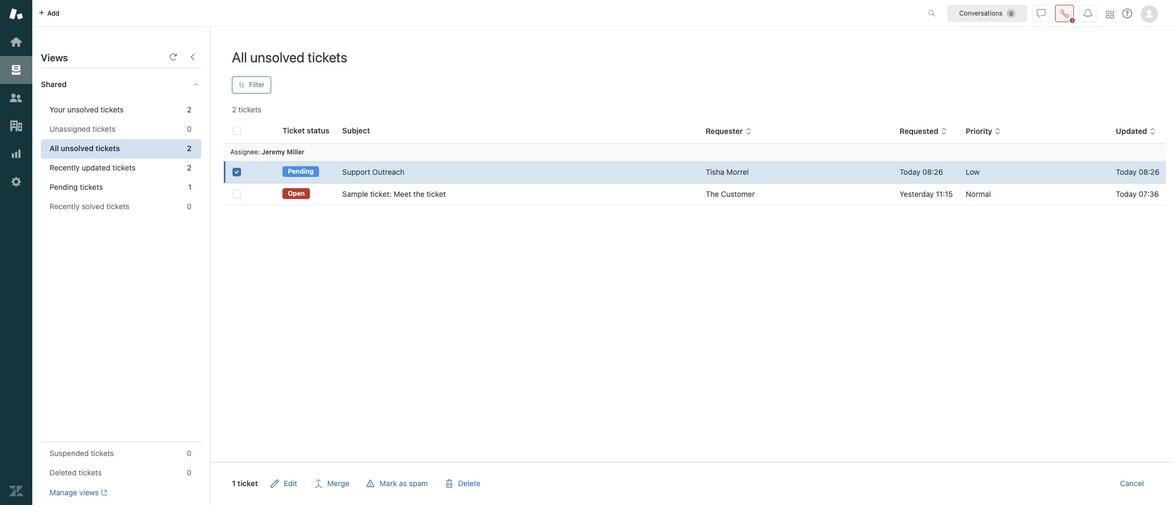 Task type: locate. For each thing, give the bounding box(es) containing it.
0 vertical spatial pending
[[288, 168, 314, 176]]

pending tickets
[[50, 182, 103, 192]]

miller
[[287, 148, 304, 156]]

admin image
[[9, 175, 23, 189]]

0 vertical spatial all
[[232, 49, 247, 65]]

your
[[50, 105, 65, 114]]

ticket left edit button
[[237, 479, 258, 488]]

row down the tisha
[[224, 183, 1166, 205]]

ticket right the
[[427, 189, 446, 199]]

pending
[[288, 168, 314, 176], [50, 182, 78, 192]]

solved
[[82, 202, 104, 211]]

1 today 08:26 from the left
[[900, 167, 943, 176]]

button displays agent's chat status as invisible. image
[[1037, 9, 1046, 17]]

shared button
[[32, 68, 181, 101]]

1 inside now showing 2 tickets region
[[232, 479, 236, 488]]

pending up recently solved tickets
[[50, 182, 78, 192]]

the
[[413, 189, 425, 199]]

all up filter button
[[232, 49, 247, 65]]

2 for all unsolved tickets
[[187, 144, 192, 153]]

1 row from the top
[[224, 161, 1166, 183]]

manage
[[50, 488, 77, 497]]

unsolved
[[250, 49, 305, 65], [67, 105, 99, 114], [61, 144, 94, 153]]

1 vertical spatial all unsolved tickets
[[50, 144, 120, 153]]

suspended tickets
[[50, 449, 114, 458]]

1 horizontal spatial today 08:26
[[1116, 167, 1160, 176]]

recently down pending tickets
[[50, 202, 80, 211]]

0 horizontal spatial pending
[[50, 182, 78, 192]]

2 today 08:26 from the left
[[1116, 167, 1160, 176]]

main element
[[0, 0, 32, 505]]

pending down miller
[[288, 168, 314, 176]]

2 0 from the top
[[187, 202, 192, 211]]

1 vertical spatial pending
[[50, 182, 78, 192]]

pending inside now showing 2 tickets region
[[288, 168, 314, 176]]

sample
[[342, 189, 368, 199]]

0
[[187, 124, 192, 133], [187, 202, 192, 211], [187, 449, 192, 458], [187, 468, 192, 477]]

meet
[[394, 189, 411, 199]]

today 08:26 up yesterday
[[900, 167, 943, 176]]

mark as spam
[[380, 479, 428, 488]]

(opens in a new tab) image
[[99, 490, 107, 496]]

0 vertical spatial recently
[[50, 163, 80, 172]]

4 0 from the top
[[187, 468, 192, 477]]

2 recently from the top
[[50, 202, 80, 211]]

11:15
[[936, 189, 953, 199]]

today up today 07:36
[[1116, 167, 1137, 176]]

all unsolved tickets
[[232, 49, 347, 65], [50, 144, 120, 153]]

2 row from the top
[[224, 183, 1166, 205]]

morrel
[[726, 167, 749, 176]]

1 horizontal spatial pending
[[288, 168, 314, 176]]

jeremy
[[262, 148, 285, 156]]

2 08:26 from the left
[[1139, 167, 1160, 176]]

recently solved tickets
[[50, 202, 129, 211]]

unsolved down unassigned tickets on the top left of page
[[61, 144, 94, 153]]

edit
[[284, 479, 297, 488]]

add
[[47, 9, 59, 17]]

as
[[399, 479, 407, 488]]

cancel button
[[1111, 473, 1153, 495]]

0 horizontal spatial ticket
[[237, 479, 258, 488]]

row up the
[[224, 161, 1166, 183]]

0 vertical spatial 1
[[188, 182, 192, 192]]

suspended
[[50, 449, 89, 458]]

1 recently from the top
[[50, 163, 80, 172]]

ticket
[[427, 189, 446, 199], [237, 479, 258, 488]]

1 for 1
[[188, 182, 192, 192]]

08:26
[[922, 167, 943, 176], [1139, 167, 1160, 176]]

tickets
[[308, 49, 347, 65], [101, 105, 124, 114], [238, 105, 261, 114], [92, 124, 115, 133], [95, 144, 120, 153], [113, 163, 136, 172], [80, 182, 103, 192], [106, 202, 129, 211], [91, 449, 114, 458], [79, 468, 102, 477]]

0 vertical spatial ticket
[[427, 189, 446, 199]]

08:26 up 07:36
[[1139, 167, 1160, 176]]

0 for unassigned tickets
[[187, 124, 192, 133]]

row
[[224, 161, 1166, 183], [224, 183, 1166, 205]]

ticket:
[[370, 189, 392, 199]]

today 08:26 up today 07:36
[[1116, 167, 1160, 176]]

sample ticket: meet the ticket link
[[342, 189, 446, 200]]

0 for suspended tickets
[[187, 449, 192, 458]]

1 0 from the top
[[187, 124, 192, 133]]

recently up pending tickets
[[50, 163, 80, 172]]

collapse views pane image
[[188, 53, 197, 61]]

the customer
[[706, 189, 755, 199]]

the
[[706, 189, 719, 199]]

conversations
[[959, 9, 1003, 17]]

assignee: jeremy miller
[[230, 148, 304, 156]]

1 vertical spatial all
[[50, 144, 59, 153]]

spam
[[409, 479, 428, 488]]

customers image
[[9, 91, 23, 105]]

all unsolved tickets down unassigned tickets on the top left of page
[[50, 144, 120, 153]]

0 horizontal spatial 1
[[188, 182, 192, 192]]

tisha morrel
[[706, 167, 749, 176]]

low
[[966, 167, 980, 176]]

all down unassigned
[[50, 144, 59, 153]]

unassigned
[[50, 124, 90, 133]]

1 horizontal spatial 1
[[232, 479, 236, 488]]

today for normal
[[1116, 189, 1137, 199]]

today up yesterday
[[900, 167, 920, 176]]

1 horizontal spatial ticket
[[427, 189, 446, 199]]

0 for deleted tickets
[[187, 468, 192, 477]]

normal
[[966, 189, 991, 199]]

all unsolved tickets up filter
[[232, 49, 347, 65]]

2 for recently updated tickets
[[187, 163, 192, 172]]

unsolved up filter
[[250, 49, 305, 65]]

yesterday
[[900, 189, 934, 199]]

updated
[[1116, 127, 1147, 136]]

add button
[[32, 0, 66, 26]]

conversations button
[[948, 5, 1027, 22]]

1 horizontal spatial all
[[232, 49, 247, 65]]

today
[[900, 167, 920, 176], [1116, 167, 1137, 176], [1116, 189, 1137, 199]]

filter button
[[232, 76, 271, 94]]

08:26 up yesterday 11:15
[[922, 167, 943, 176]]

outreach
[[372, 167, 404, 176]]

customer
[[721, 189, 755, 199]]

1 horizontal spatial all unsolved tickets
[[232, 49, 347, 65]]

1 vertical spatial 1
[[232, 479, 236, 488]]

1 horizontal spatial 08:26
[[1139, 167, 1160, 176]]

0 horizontal spatial 08:26
[[922, 167, 943, 176]]

today 08:26
[[900, 167, 943, 176], [1116, 167, 1160, 176]]

0 horizontal spatial today 08:26
[[900, 167, 943, 176]]

1 vertical spatial recently
[[50, 202, 80, 211]]

unsolved up unassigned tickets on the top left of page
[[67, 105, 99, 114]]

views
[[41, 52, 68, 63]]

0 horizontal spatial all unsolved tickets
[[50, 144, 120, 153]]

1 for 1 ticket
[[232, 479, 236, 488]]

1
[[188, 182, 192, 192], [232, 479, 236, 488]]

2
[[187, 105, 192, 114], [232, 105, 236, 114], [187, 144, 192, 153], [187, 163, 192, 172]]

recently
[[50, 163, 80, 172], [50, 202, 80, 211]]

2 tickets
[[232, 105, 261, 114]]

mark
[[380, 479, 397, 488]]

requester button
[[706, 127, 751, 136]]

3 0 from the top
[[187, 449, 192, 458]]

yesterday 11:15
[[900, 189, 953, 199]]

now showing 2 tickets region
[[210, 115, 1174, 505]]

views
[[79, 488, 99, 497]]

0 horizontal spatial all
[[50, 144, 59, 153]]

today left 07:36
[[1116, 189, 1137, 199]]

1 vertical spatial unsolved
[[67, 105, 99, 114]]

views image
[[9, 63, 23, 77]]

updated
[[82, 163, 110, 172]]

all
[[232, 49, 247, 65], [50, 144, 59, 153]]

your unsolved tickets
[[50, 105, 124, 114]]



Task type: describe. For each thing, give the bounding box(es) containing it.
today for low
[[1116, 167, 1137, 176]]

manage views
[[50, 488, 99, 497]]

updated button
[[1116, 127, 1156, 136]]

merge
[[327, 479, 349, 488]]

status
[[307, 126, 329, 135]]

support
[[342, 167, 370, 176]]

ticket
[[282, 126, 305, 135]]

assignee:
[[230, 148, 260, 156]]

subject
[[342, 126, 370, 135]]

requester
[[706, 127, 743, 136]]

organizations image
[[9, 119, 23, 133]]

pending for pending tickets
[[50, 182, 78, 192]]

2 for your unsolved tickets
[[187, 105, 192, 114]]

today 07:36
[[1116, 189, 1159, 199]]

recently for recently updated tickets
[[50, 163, 80, 172]]

deleted tickets
[[50, 468, 102, 477]]

filter
[[249, 81, 265, 89]]

priority
[[966, 127, 992, 136]]

row containing sample ticket: meet the ticket
[[224, 183, 1166, 205]]

edit button
[[262, 473, 306, 495]]

0 for recently solved tickets
[[187, 202, 192, 211]]

zendesk support image
[[9, 7, 23, 21]]

unassigned tickets
[[50, 124, 115, 133]]

shared
[[41, 80, 67, 89]]

recently updated tickets
[[50, 163, 136, 172]]

refresh views pane image
[[169, 53, 178, 61]]

recently for recently solved tickets
[[50, 202, 80, 211]]

delete
[[458, 479, 481, 488]]

shared heading
[[32, 68, 210, 101]]

open
[[288, 190, 305, 198]]

ticket status
[[282, 126, 329, 135]]

pending for pending
[[288, 168, 314, 176]]

reporting image
[[9, 147, 23, 161]]

1 vertical spatial ticket
[[237, 479, 258, 488]]

merge button
[[306, 473, 358, 495]]

zendesk image
[[9, 484, 23, 498]]

support outreach
[[342, 167, 404, 176]]

sample ticket: meet the ticket
[[342, 189, 446, 199]]

0 vertical spatial unsolved
[[250, 49, 305, 65]]

requested
[[900, 127, 938, 136]]

07:36
[[1139, 189, 1159, 199]]

notifications image
[[1084, 9, 1092, 17]]

cancel
[[1120, 479, 1144, 488]]

ticket inside row
[[427, 189, 446, 199]]

support outreach link
[[342, 167, 404, 178]]

get started image
[[9, 35, 23, 49]]

zendesk products image
[[1106, 10, 1114, 18]]

0 vertical spatial all unsolved tickets
[[232, 49, 347, 65]]

tisha
[[706, 167, 724, 176]]

get help image
[[1122, 9, 1132, 18]]

priority button
[[966, 127, 1001, 136]]

delete button
[[437, 473, 489, 495]]

deleted
[[50, 468, 77, 477]]

manage views link
[[50, 488, 107, 498]]

mark as spam button
[[358, 473, 437, 495]]

requested button
[[900, 127, 947, 136]]

1 ticket
[[232, 479, 258, 488]]

row containing support outreach
[[224, 161, 1166, 183]]

2 vertical spatial unsolved
[[61, 144, 94, 153]]

1 08:26 from the left
[[922, 167, 943, 176]]



Task type: vqa. For each thing, say whether or not it's contained in the screenshot.
Unassigned tickets
yes



